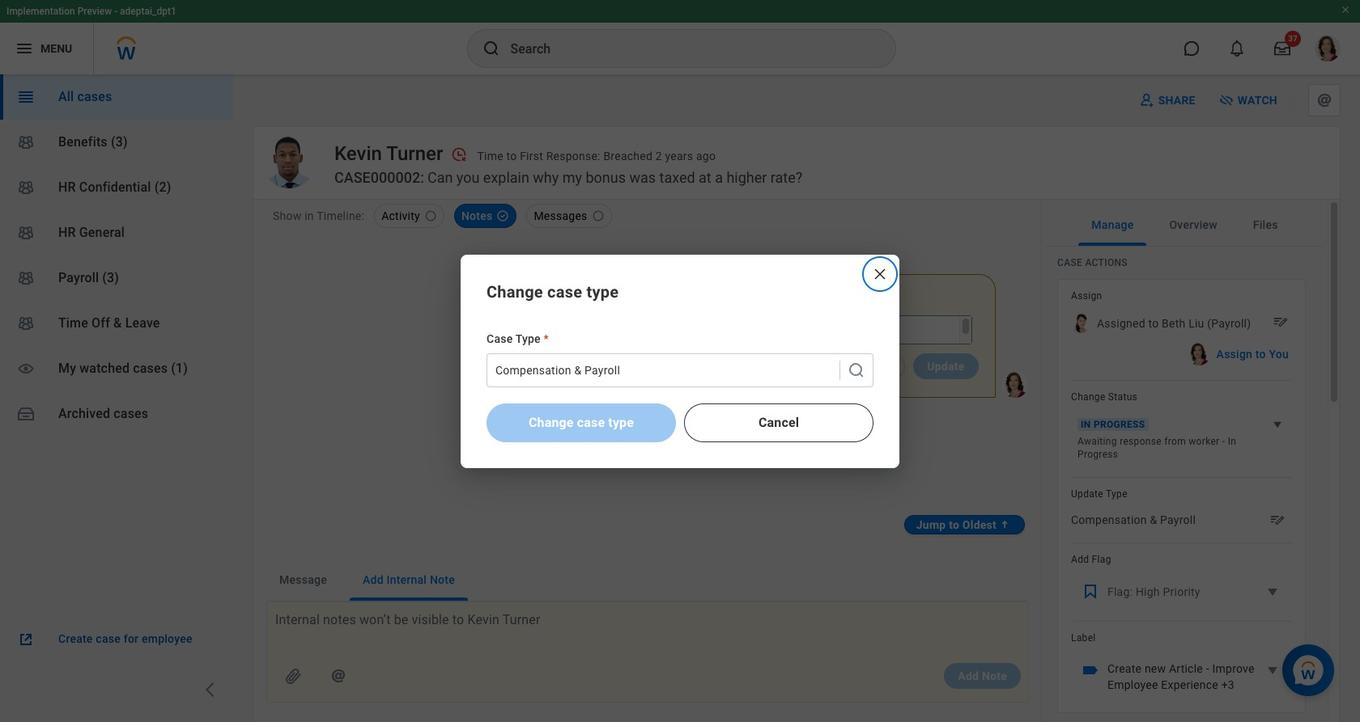 Task type: describe. For each thing, give the bounding box(es) containing it.
grid view image
[[16, 87, 36, 107]]

to for jump
[[949, 519, 959, 532]]

tab list for case actions element
[[1045, 204, 1324, 247]]

benefits (3) link
[[0, 120, 233, 165]]

x image
[[872, 266, 888, 282]]

add note button
[[944, 664, 1021, 690]]

payroll (3)
[[58, 270, 119, 286]]

for
[[124, 633, 139, 646]]

case for change case type button
[[577, 415, 605, 430]]

case000002
[[334, 169, 420, 186]]

add internal note tab panel
[[266, 602, 1028, 723]]

sort up image
[[997, 517, 1013, 533]]

update button
[[913, 354, 978, 380]]

in progress awaiting response from worker - in progress
[[1077, 419, 1236, 461]]

archived cases
[[58, 406, 148, 422]]

1 vertical spatial progress
[[1077, 449, 1118, 461]]

contact card matrix manager image for hr confidential (2)
[[16, 178, 36, 198]]

first
[[520, 150, 543, 163]]

radio mobile image
[[591, 210, 604, 223]]

to for assign
[[1255, 348, 1266, 361]]

Activity button
[[374, 204, 444, 228]]

time off & leave
[[58, 316, 160, 331]]

case for case actions
[[1057, 257, 1082, 269]]

cases for archived cases
[[114, 406, 148, 422]]

inbox image
[[16, 405, 36, 424]]

discard
[[803, 360, 843, 373]]

create new article - improve employee experience +3
[[1107, 663, 1255, 692]]

ago
[[696, 150, 716, 163]]

payroll inside compensation & payroll button
[[1160, 514, 1196, 527]]

payroll inside the change case type dialog
[[585, 364, 620, 377]]

experience
[[1161, 679, 1218, 692]]

ext link image
[[16, 631, 36, 650]]

time for time to first response: breached 2 years ago
[[477, 150, 503, 163]]

beth
[[1162, 317, 1186, 330]]

cancel
[[758, 415, 799, 430]]

higher
[[726, 169, 767, 186]]

contact card matrix manager image for hr general
[[16, 223, 36, 243]]

cases for all cases
[[77, 89, 112, 104]]

hr general
[[58, 225, 125, 240]]

am
[[862, 288, 879, 301]]

improve
[[1212, 663, 1255, 676]]

show
[[273, 210, 302, 223]]

Internal notes won't be visible to Kevin Turner text field
[[275, 611, 1026, 650]]

create case for employee
[[58, 633, 192, 646]]

implementation preview -   adeptai_dpt1 banner
[[0, 0, 1360, 74]]

to for time
[[506, 150, 517, 163]]

jump to oldest
[[916, 519, 997, 532]]

compensation & payroll button
[[1068, 508, 1289, 533]]

manage
[[1092, 219, 1134, 232]]

search image
[[847, 361, 866, 380]]

profile logan mcneil element
[[1305, 31, 1350, 66]]

time for time off & leave
[[58, 316, 88, 331]]

assign to you button
[[1068, 338, 1292, 371]]

overview
[[1169, 219, 1217, 232]]

(payroll)
[[1207, 317, 1251, 330]]

assigned
[[1097, 317, 1145, 330]]

1 vertical spatial cases
[[133, 361, 168, 376]]

rate?
[[771, 169, 802, 186]]

case header element
[[253, 126, 1341, 200]]

Internal notes won't be visible to Kevin Turner text field
[[692, 316, 972, 345]]

- inside banner
[[114, 6, 117, 17]]

(2)
[[154, 180, 171, 195]]

compensation inside button
[[1071, 514, 1147, 527]]

files button
[[1240, 204, 1291, 246]]

add flag
[[1071, 555, 1111, 566]]

(3) for benefits (3)
[[111, 134, 128, 150]]

messages
[[534, 210, 587, 223]]

archived
[[58, 406, 110, 422]]

0 vertical spatial in
[[1081, 419, 1091, 431]]

Messages button
[[527, 204, 612, 228]]

jump to oldest button
[[904, 516, 1025, 535]]

contact card matrix manager image for benefits (3)
[[16, 133, 36, 152]]

search image
[[481, 39, 501, 58]]

turner
[[386, 142, 443, 165]]

overview button
[[1156, 204, 1230, 246]]

change case type for the change case type dialog
[[487, 282, 619, 302]]

contact card matrix manager image for payroll (3)
[[16, 269, 36, 288]]

off
[[92, 316, 110, 331]]

+3
[[1221, 679, 1234, 692]]

assign for assign to you
[[1216, 348, 1252, 361]]

hr general link
[[0, 210, 233, 256]]

note inside tab panel
[[982, 670, 1007, 683]]

implementation
[[6, 6, 75, 17]]

status
[[1108, 392, 1137, 403]]

add internal note button
[[350, 559, 468, 601]]

leave
[[125, 316, 160, 331]]

all cases link
[[0, 74, 233, 120]]

changes
[[846, 360, 892, 373]]

:
[[420, 169, 424, 186]]

can
[[427, 169, 453, 186]]

files
[[1253, 219, 1278, 232]]

kevin
[[334, 142, 382, 165]]

share
[[1158, 94, 1195, 107]]

list for case actions
[[1068, 290, 1292, 703]]

was
[[629, 169, 656, 186]]

all
[[58, 89, 74, 104]]

message
[[279, 574, 327, 587]]

text edit image
[[1269, 512, 1286, 529]]

adeptai_dpt1
[[120, 6, 176, 17]]

my watched cases (1)
[[58, 361, 188, 376]]

create case for employee link
[[16, 631, 217, 650]]

my
[[58, 361, 76, 376]]

at
[[699, 169, 711, 186]]

at tag mention image
[[329, 667, 348, 686]]

case for case type
[[487, 332, 513, 345]]

caret down image inside create new article - improve employee experience +3 button
[[1263, 661, 1282, 681]]

oldest
[[962, 519, 997, 532]]

0 vertical spatial progress
[[1094, 419, 1145, 431]]

type for the change case type dialog
[[587, 282, 619, 302]]

tag image
[[1081, 661, 1100, 681]]

from
[[1164, 436, 1186, 448]]

article
[[1169, 663, 1203, 676]]

clock x image
[[451, 147, 467, 163]]

create new article - improve employee experience +3 button
[[1071, 652, 1292, 703]]

change inside case actions element
[[1071, 392, 1105, 403]]

cancel button
[[684, 404, 873, 442]]

(1)
[[171, 361, 188, 376]]

activity
[[381, 210, 420, 223]]

Notes button
[[454, 204, 517, 228]]

hr confidential (2) link
[[0, 165, 233, 210]]

& inside button
[[1150, 514, 1157, 527]]

case000002 : can you explain why my bonus was taxed at a higher rate?
[[334, 169, 802, 186]]

add note
[[958, 670, 1007, 683]]

0 vertical spatial &
[[113, 316, 122, 331]]

add internal note
[[363, 574, 455, 587]]



Task type: vqa. For each thing, say whether or not it's contained in the screenshot.
middle Change
yes



Task type: locate. For each thing, give the bounding box(es) containing it.
internal
[[387, 574, 427, 587]]

1 vertical spatial &
[[574, 364, 582, 377]]

0 horizontal spatial in
[[1081, 419, 1091, 431]]

contact card matrix manager image down grid view image
[[16, 133, 36, 152]]

0 vertical spatial add
[[1071, 555, 1089, 566]]

payroll down from
[[1160, 514, 1196, 527]]

1 vertical spatial note
[[982, 670, 1007, 683]]

to right 'jump'
[[949, 519, 959, 532]]

1 vertical spatial hr
[[58, 225, 76, 240]]

liu
[[1189, 317, 1204, 330]]

compensation inside the change case type dialog
[[495, 364, 571, 377]]

time off & leave link
[[0, 301, 233, 346]]

visible image
[[16, 359, 36, 379]]

payroll (3) link
[[0, 256, 233, 301]]

2 hr from the top
[[58, 225, 76, 240]]

create inside create new article - improve employee experience +3
[[1107, 663, 1142, 676]]

type
[[515, 332, 541, 345], [1106, 489, 1128, 500]]

assigned to beth liu (payroll)
[[1097, 317, 1251, 330]]

2 vertical spatial -
[[1206, 663, 1209, 676]]

compensation
[[495, 364, 571, 377], [1071, 514, 1147, 527]]

2 vertical spatial add
[[958, 670, 979, 683]]

0 vertical spatial compensation & payroll
[[495, 364, 620, 377]]

- inside in progress awaiting response from worker - in progress
[[1222, 436, 1225, 448]]

2 horizontal spatial payroll
[[1160, 514, 1196, 527]]

compensation & payroll
[[495, 364, 620, 377], [1071, 514, 1196, 527]]

new
[[1145, 663, 1166, 676]]

create up employee on the right
[[1107, 663, 1142, 676]]

1 vertical spatial add
[[363, 574, 384, 587]]

assign for assign
[[1071, 291, 1102, 302]]

in up 'awaiting'
[[1081, 419, 1091, 431]]

add inside tab list
[[363, 574, 384, 587]]

benefits (3)
[[58, 134, 128, 150]]

breached
[[603, 150, 653, 163]]

caret down image right improve
[[1263, 661, 1282, 681]]

03/08/2024,
[[768, 288, 833, 301]]

add for add flag
[[1071, 555, 1089, 566]]

notes
[[461, 210, 493, 223]]

- inside create new article - improve employee experience +3
[[1206, 663, 1209, 676]]

notifications large image
[[1229, 40, 1245, 57]]

(3) right benefits
[[111, 134, 128, 150]]

& inside the change case type dialog
[[574, 364, 582, 377]]

0 horizontal spatial -
[[114, 6, 117, 17]]

0 vertical spatial change
[[487, 282, 543, 302]]

you
[[1269, 348, 1289, 361]]

1 horizontal spatial compensation
[[1071, 514, 1147, 527]]

create for create case for employee
[[58, 633, 93, 646]]

awaiting
[[1077, 436, 1117, 448]]

2
[[656, 150, 662, 163]]

change inside button
[[529, 415, 574, 430]]

0 horizontal spatial type
[[515, 332, 541, 345]]

assign to you
[[1216, 348, 1289, 361]]

type inside case actions element
[[1106, 489, 1128, 500]]

add inside list
[[1071, 555, 1089, 566]]

1 horizontal spatial note
[[982, 670, 1007, 683]]

payroll down hr general
[[58, 270, 99, 286]]

0 horizontal spatial add
[[363, 574, 384, 587]]

tab list
[[1045, 204, 1324, 247], [266, 559, 1028, 602]]

type inside the change case type dialog
[[515, 332, 541, 345]]

1 vertical spatial compensation & payroll
[[1071, 514, 1196, 527]]

add
[[1071, 555, 1089, 566], [363, 574, 384, 587], [958, 670, 979, 683]]

1 vertical spatial contact card matrix manager image
[[16, 223, 36, 243]]

0 vertical spatial tab list
[[1045, 204, 1324, 247]]

0 vertical spatial -
[[114, 6, 117, 17]]

hr left general
[[58, 225, 76, 240]]

1 horizontal spatial create
[[1107, 663, 1142, 676]]

change case type for change case type button
[[529, 415, 634, 430]]

caret down image
[[1269, 417, 1286, 433], [1263, 661, 1282, 681]]

text edit image
[[1273, 314, 1289, 330]]

0 horizontal spatial create
[[58, 633, 93, 646]]

upload clip image
[[283, 667, 303, 686]]

share button
[[1132, 87, 1205, 113]]

bonus
[[586, 169, 626, 186]]

0 horizontal spatial compensation & payroll
[[495, 364, 620, 377]]

progress down 'awaiting'
[[1077, 449, 1118, 461]]

hr confidential (2)
[[58, 180, 171, 195]]

compensation & payroll down case type on the top left
[[495, 364, 620, 377]]

8:49
[[836, 288, 859, 301]]

case up case type text box at the left of the page
[[487, 332, 513, 345]]

case
[[547, 282, 582, 302], [577, 415, 605, 430], [96, 633, 121, 646]]

1 vertical spatial -
[[1222, 436, 1225, 448]]

jump
[[916, 519, 946, 532]]

0 vertical spatial (3)
[[111, 134, 128, 150]]

at tag mention image
[[1315, 91, 1334, 110]]

change
[[487, 282, 543, 302], [1071, 392, 1105, 403], [529, 415, 574, 430]]

tab list containing manage
[[1045, 204, 1324, 247]]

payroll inside the 'payroll (3)' link
[[58, 270, 99, 286]]

list for show in timeline:
[[364, 204, 612, 232]]

type
[[587, 282, 619, 302], [608, 415, 634, 430]]

2 vertical spatial change
[[529, 415, 574, 430]]

assign down case actions
[[1071, 291, 1102, 302]]

why
[[533, 169, 559, 186]]

update down 'awaiting'
[[1071, 489, 1103, 500]]

hr for hr general
[[58, 225, 76, 240]]

assign inside button
[[1216, 348, 1252, 361]]

contact card matrix manager image inside time off & leave link
[[16, 314, 36, 334]]

contact card matrix manager image inside hr confidential (2) link
[[16, 178, 36, 198]]

2 vertical spatial contact card matrix manager image
[[16, 314, 36, 334]]

contact card matrix manager image left hr general
[[16, 223, 36, 243]]

user plus image
[[1139, 92, 1155, 108]]

invisible image
[[1218, 92, 1234, 108]]

case
[[1057, 257, 1082, 269], [487, 332, 513, 345]]

- right worker
[[1222, 436, 1225, 448]]

case for the change case type dialog
[[547, 282, 582, 302]]

chevron right image
[[201, 681, 220, 700]]

update right changes
[[927, 360, 965, 373]]

0 horizontal spatial tab list
[[266, 559, 1028, 602]]

caret down image down you
[[1269, 417, 1286, 433]]

1 vertical spatial change
[[1071, 392, 1105, 403]]

compensation & payroll down the update type
[[1071, 514, 1196, 527]]

create right ext link image
[[58, 633, 93, 646]]

1 vertical spatial change case type
[[529, 415, 634, 430]]

1 horizontal spatial add
[[958, 670, 979, 683]]

0 vertical spatial time
[[477, 150, 503, 163]]

timeline:
[[317, 210, 364, 223]]

worker
[[1189, 436, 1220, 448]]

to
[[506, 150, 517, 163], [1148, 317, 1159, 330], [1255, 348, 1266, 361], [949, 519, 959, 532]]

0 vertical spatial note
[[430, 574, 455, 587]]

watched
[[80, 361, 130, 376]]

2 horizontal spatial -
[[1222, 436, 1225, 448]]

contact card matrix manager image for time off & leave
[[16, 314, 36, 334]]

- right the preview
[[114, 6, 117, 17]]

contact card matrix manager image
[[16, 178, 36, 198], [16, 269, 36, 288], [16, 314, 36, 334]]

change case type inside button
[[529, 415, 634, 430]]

radio mobile image
[[424, 210, 437, 223]]

change for change case type button
[[529, 415, 574, 430]]

to inside button
[[1148, 317, 1159, 330]]

1 horizontal spatial compensation & payroll
[[1071, 514, 1196, 527]]

cases right the all
[[77, 89, 112, 104]]

case actions
[[1057, 257, 1128, 269]]

1 vertical spatial type
[[608, 415, 634, 430]]

type for case type
[[515, 332, 541, 345]]

1 contact card matrix manager image from the top
[[16, 178, 36, 198]]

list containing activity
[[364, 204, 612, 232]]

time up explain
[[477, 150, 503, 163]]

1 vertical spatial case
[[577, 415, 605, 430]]

in
[[305, 210, 314, 223]]

create for create new article - improve employee experience +3
[[1107, 663, 1142, 676]]

case actions element
[[1057, 257, 1306, 714]]

change for the change case type dialog
[[487, 282, 543, 302]]

label
[[1071, 633, 1096, 644]]

0 vertical spatial contact card matrix manager image
[[16, 178, 36, 198]]

close environment banner image
[[1341, 5, 1350, 15]]

preview
[[77, 6, 112, 17]]

case for create case for employee link on the left of page
[[96, 633, 121, 646]]

0 horizontal spatial &
[[113, 316, 122, 331]]

discard changes button
[[789, 354, 905, 380]]

0 vertical spatial assign
[[1071, 291, 1102, 302]]

1 vertical spatial update
[[1071, 489, 1103, 500]]

compensation down the update type
[[1071, 514, 1147, 527]]

check circle image
[[497, 210, 510, 223]]

add inside tab panel
[[958, 670, 979, 683]]

to left you
[[1255, 348, 1266, 361]]

case inside button
[[577, 415, 605, 430]]

(3)
[[111, 134, 128, 150], [102, 270, 119, 286]]

update for update
[[927, 360, 965, 373]]

1 vertical spatial caret down image
[[1263, 661, 1282, 681]]

0 horizontal spatial note
[[430, 574, 455, 587]]

0 vertical spatial create
[[58, 633, 93, 646]]

update inside "update" button
[[927, 360, 965, 373]]

list containing assigned to beth liu (payroll)
[[1068, 290, 1292, 703]]

0 vertical spatial payroll
[[58, 270, 99, 286]]

0 horizontal spatial case
[[487, 332, 513, 345]]

0 vertical spatial type
[[515, 332, 541, 345]]

0 vertical spatial case
[[547, 282, 582, 302]]

1 horizontal spatial assign
[[1216, 348, 1252, 361]]

&
[[113, 316, 122, 331], [574, 364, 582, 377], [1150, 514, 1157, 527]]

2 vertical spatial case
[[96, 633, 121, 646]]

0 vertical spatial caret down image
[[1269, 417, 1286, 433]]

0 horizontal spatial assign
[[1071, 291, 1102, 302]]

1 horizontal spatial in
[[1228, 436, 1236, 448]]

1 horizontal spatial case
[[1057, 257, 1082, 269]]

0 vertical spatial type
[[587, 282, 619, 302]]

1 horizontal spatial time
[[477, 150, 503, 163]]

Case Type text field
[[495, 362, 498, 378]]

case type
[[487, 332, 541, 345]]

1 horizontal spatial list
[[364, 204, 612, 232]]

list containing all cases
[[0, 74, 233, 437]]

1 vertical spatial create
[[1107, 663, 1142, 676]]

watch button
[[1212, 87, 1287, 113]]

change case type button
[[487, 404, 676, 442]]

1 vertical spatial compensation
[[1071, 514, 1147, 527]]

note inside tab list
[[430, 574, 455, 587]]

my watched cases (1) link
[[0, 346, 233, 392]]

cases left (1) on the left of page
[[133, 361, 168, 376]]

- right article
[[1206, 663, 1209, 676]]

1 vertical spatial type
[[1106, 489, 1128, 500]]

2 contact card matrix manager image from the top
[[16, 269, 36, 288]]

in right worker
[[1228, 436, 1236, 448]]

case inside dialog
[[487, 332, 513, 345]]

inbox large image
[[1274, 40, 1290, 57]]

update inside case actions element
[[1071, 489, 1103, 500]]

response:
[[546, 150, 600, 163]]

2 horizontal spatial list
[[1068, 290, 1292, 703]]

hr for hr confidential (2)
[[58, 180, 76, 195]]

0 vertical spatial update
[[927, 360, 965, 373]]

0 vertical spatial cases
[[77, 89, 112, 104]]

to left first
[[506, 150, 517, 163]]

0 horizontal spatial update
[[927, 360, 965, 373]]

case left the actions
[[1057, 257, 1082, 269]]

2 vertical spatial &
[[1150, 514, 1157, 527]]

1 horizontal spatial &
[[574, 364, 582, 377]]

-
[[114, 6, 117, 17], [1222, 436, 1225, 448], [1206, 663, 1209, 676]]

1 horizontal spatial type
[[1106, 489, 1128, 500]]

update for update type
[[1071, 489, 1103, 500]]

2 vertical spatial cases
[[114, 406, 148, 422]]

response
[[1120, 436, 1162, 448]]

all cases
[[58, 89, 112, 104]]

time inside case header element
[[477, 150, 503, 163]]

general
[[79, 225, 125, 240]]

list
[[0, 74, 233, 437], [364, 204, 612, 232], [1068, 290, 1292, 703]]

type for update type
[[1106, 489, 1128, 500]]

type for change case type button
[[608, 415, 634, 430]]

3 contact card matrix manager image from the top
[[16, 314, 36, 334]]

0 vertical spatial change case type
[[487, 282, 619, 302]]

0 horizontal spatial compensation
[[495, 364, 571, 377]]

1 vertical spatial contact card matrix manager image
[[16, 269, 36, 288]]

1 vertical spatial tab list
[[266, 559, 1028, 602]]

flag
[[1092, 555, 1111, 566]]

tab list for add internal note tab panel
[[266, 559, 1028, 602]]

tab list containing message
[[266, 559, 1028, 602]]

to inside case header element
[[506, 150, 517, 163]]

time
[[477, 150, 503, 163], [58, 316, 88, 331]]

2 horizontal spatial &
[[1150, 514, 1157, 527]]

assign down (payroll)
[[1216, 348, 1252, 361]]

compensation down case type on the top left
[[495, 364, 571, 377]]

main content
[[253, 200, 1041, 723]]

1 horizontal spatial payroll
[[585, 364, 620, 377]]

(3) for payroll (3)
[[102, 270, 119, 286]]

add for add internal note
[[363, 574, 384, 587]]

hr
[[58, 180, 76, 195], [58, 225, 76, 240]]

0 vertical spatial case
[[1057, 257, 1082, 269]]

message button
[[266, 559, 340, 601]]

2 horizontal spatial add
[[1071, 555, 1089, 566]]

1 vertical spatial (3)
[[102, 270, 119, 286]]

add for add note
[[958, 670, 979, 683]]

1 vertical spatial in
[[1228, 436, 1236, 448]]

confidential
[[79, 180, 151, 195]]

progress up response
[[1094, 419, 1145, 431]]

0 vertical spatial contact card matrix manager image
[[16, 133, 36, 152]]

time to first response: breached 2 years ago
[[477, 150, 716, 163]]

1 horizontal spatial -
[[1206, 663, 1209, 676]]

1 contact card matrix manager image from the top
[[16, 133, 36, 152]]

time left off
[[58, 316, 88, 331]]

show in timeline:
[[273, 210, 364, 223]]

to left beth
[[1148, 317, 1159, 330]]

1 vertical spatial time
[[58, 316, 88, 331]]

to for assigned
[[1148, 317, 1159, 330]]

main content containing show in timeline:
[[253, 200, 1041, 723]]

contact card matrix manager image inside the 'payroll (3)' link
[[16, 269, 36, 288]]

0 vertical spatial hr
[[58, 180, 76, 195]]

0 horizontal spatial time
[[58, 316, 88, 331]]

1 vertical spatial assign
[[1216, 348, 1252, 361]]

payroll up change case type button
[[585, 364, 620, 377]]

manage button
[[1079, 204, 1147, 246]]

1 hr from the top
[[58, 180, 76, 195]]

contact card matrix manager image
[[16, 133, 36, 152], [16, 223, 36, 243]]

years
[[665, 150, 693, 163]]

2 vertical spatial payroll
[[1160, 514, 1196, 527]]

0 vertical spatial compensation
[[495, 364, 571, 377]]

compensation & payroll inside the change case type dialog
[[495, 364, 620, 377]]

0 horizontal spatial payroll
[[58, 270, 99, 286]]

payroll
[[58, 270, 99, 286], [585, 364, 620, 377], [1160, 514, 1196, 527]]

update
[[927, 360, 965, 373], [1071, 489, 1103, 500]]

1 vertical spatial case
[[487, 332, 513, 345]]

0 horizontal spatial list
[[0, 74, 233, 437]]

hr down benefits
[[58, 180, 76, 195]]

cases down "my watched cases (1)"
[[114, 406, 148, 422]]

contact card matrix manager image inside "hr general" link
[[16, 223, 36, 243]]

type inside button
[[608, 415, 634, 430]]

kevin turner
[[334, 142, 443, 165]]

1 vertical spatial payroll
[[585, 364, 620, 377]]

list inside main content
[[364, 204, 612, 232]]

1 horizontal spatial update
[[1071, 489, 1103, 500]]

(3) down "hr general" link
[[102, 270, 119, 286]]

benefits
[[58, 134, 107, 150]]

1 horizontal spatial tab list
[[1045, 204, 1324, 247]]

change case type dialog
[[461, 255, 899, 468]]

list inside case actions element
[[1068, 290, 1292, 703]]

2 contact card matrix manager image from the top
[[16, 223, 36, 243]]

contact card matrix manager image inside benefits (3) link
[[16, 133, 36, 152]]

compensation & payroll inside button
[[1071, 514, 1196, 527]]



